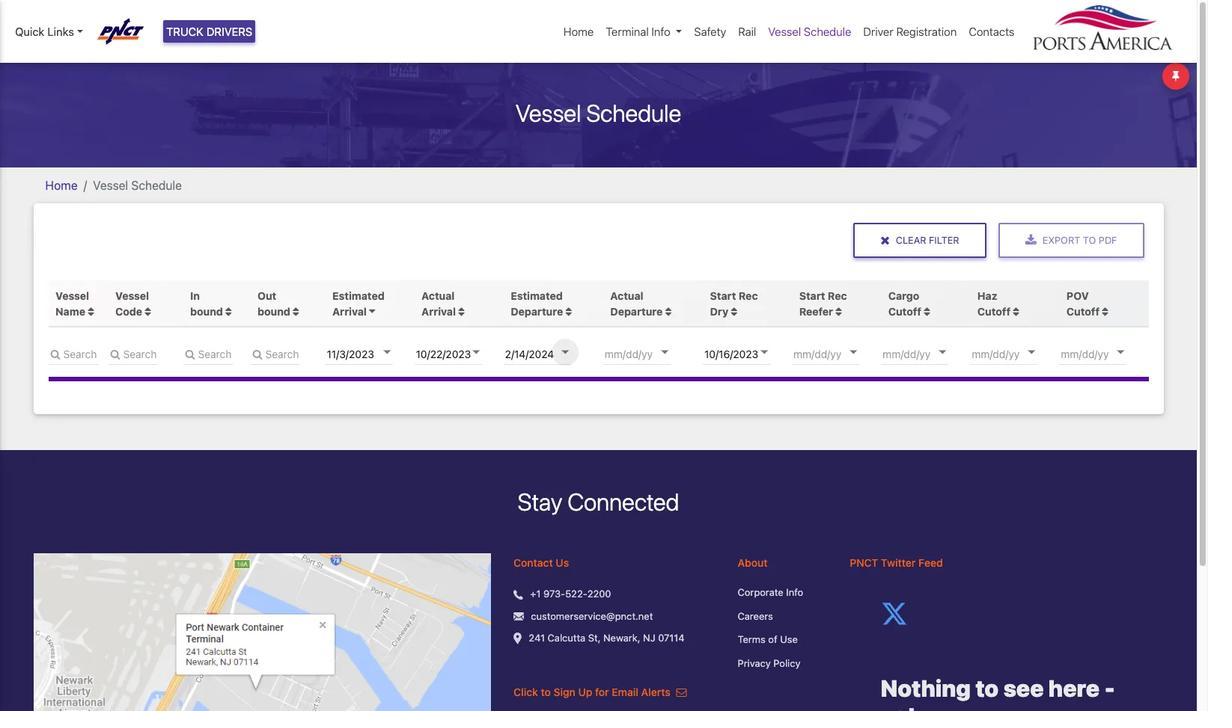 Task type: locate. For each thing, give the bounding box(es) containing it.
us
[[556, 557, 569, 570]]

terms of use
[[738, 634, 798, 646]]

estimated arrival
[[332, 289, 385, 318]]

1 open calendar image from the left
[[472, 351, 480, 355]]

241
[[529, 633, 545, 645]]

twitter
[[881, 557, 916, 570]]

cutoff for haz
[[978, 305, 1011, 318]]

open calendar image
[[472, 351, 480, 355], [1117, 351, 1125, 355]]

dry
[[710, 305, 729, 318]]

mm/dd/yy field
[[325, 343, 415, 365], [414, 343, 504, 365], [504, 343, 593, 365], [603, 343, 693, 365], [1059, 343, 1149, 365]]

2 open calendar image from the left
[[1117, 351, 1125, 355]]

2 vertical spatial vessel schedule
[[93, 179, 182, 192]]

1 horizontal spatial vessel schedule
[[516, 99, 681, 127]]

arrival inside estimated arrival
[[332, 305, 367, 318]]

out bound
[[258, 289, 293, 318]]

estimated
[[332, 289, 385, 302], [511, 289, 563, 302]]

terminal info link
[[600, 17, 688, 46]]

1 vertical spatial vessel schedule
[[516, 99, 681, 127]]

bound down out
[[258, 305, 290, 318]]

2 horizontal spatial cutoff
[[1067, 305, 1100, 318]]

1 horizontal spatial estimated
[[511, 289, 563, 302]]

1 horizontal spatial schedule
[[586, 99, 681, 127]]

1 horizontal spatial arrival
[[422, 305, 456, 318]]

0 horizontal spatial start
[[710, 289, 736, 302]]

2 bound from the left
[[258, 305, 290, 318]]

actual inside actual arrival
[[422, 289, 455, 302]]

about
[[738, 557, 768, 570]]

5 mm/dd/yy field from the left
[[1059, 343, 1149, 365]]

2 rec from the left
[[828, 289, 847, 302]]

feed
[[918, 557, 943, 570]]

0 horizontal spatial actual
[[422, 289, 455, 302]]

1 horizontal spatial departure
[[610, 305, 663, 318]]

actual for actual arrival
[[422, 289, 455, 302]]

rec for start rec dry
[[739, 289, 758, 302]]

rec inside the start rec dry
[[739, 289, 758, 302]]

open calendar image
[[383, 351, 391, 355], [561, 351, 569, 355]]

open calendar image for 5th mm/dd/yy field from the right
[[383, 351, 391, 355]]

0 horizontal spatial cutoff
[[888, 305, 921, 318]]

2 horizontal spatial vessel schedule
[[768, 25, 851, 38]]

cutoff
[[888, 305, 921, 318], [978, 305, 1011, 318], [1067, 305, 1100, 318]]

start up reefer
[[799, 289, 825, 302]]

mm/dd/yy field down estimated arrival
[[325, 343, 415, 365]]

0 vertical spatial schedule
[[804, 25, 851, 38]]

1 horizontal spatial actual
[[610, 289, 643, 302]]

start up dry
[[710, 289, 736, 302]]

1 mm/dd/yy field from the left
[[325, 343, 415, 365]]

241 calcutta st, newark, nj 07114 link
[[529, 632, 685, 647]]

privacy
[[738, 658, 771, 670]]

1 departure from the left
[[511, 305, 563, 318]]

stay
[[518, 488, 562, 516]]

2 departure from the left
[[610, 305, 663, 318]]

start for dry
[[710, 289, 736, 302]]

mm/dd/yy field down pov cutoff
[[1059, 343, 1149, 365]]

truck drivers link
[[163, 20, 255, 43]]

0 horizontal spatial departure
[[511, 305, 563, 318]]

2 vertical spatial schedule
[[131, 179, 182, 192]]

start inside the start rec reefer
[[799, 289, 825, 302]]

2 start from the left
[[799, 289, 825, 302]]

registration
[[896, 25, 957, 38]]

vessel schedule link
[[762, 17, 857, 46]]

0 horizontal spatial open calendar image
[[472, 351, 480, 355]]

cutoff for pov
[[1067, 305, 1100, 318]]

2 horizontal spatial schedule
[[804, 25, 851, 38]]

1 horizontal spatial start
[[799, 289, 825, 302]]

0 horizontal spatial rec
[[739, 289, 758, 302]]

1 horizontal spatial rec
[[828, 289, 847, 302]]

start inside the start rec dry
[[710, 289, 736, 302]]

cutoff for cargo
[[888, 305, 921, 318]]

terminal info
[[606, 25, 671, 38]]

arrival
[[332, 305, 367, 318], [422, 305, 456, 318]]

973-
[[543, 589, 565, 601]]

1 vertical spatial home link
[[45, 179, 78, 192]]

use
[[780, 634, 798, 646]]

home link
[[558, 17, 600, 46], [45, 179, 78, 192]]

0 horizontal spatial home link
[[45, 179, 78, 192]]

start
[[710, 289, 736, 302], [799, 289, 825, 302]]

1 start from the left
[[710, 289, 736, 302]]

arrival for estimated arrival
[[332, 305, 367, 318]]

safety
[[694, 25, 726, 38]]

vessel name
[[55, 289, 89, 318]]

2 actual from the left
[[610, 289, 643, 302]]

0 vertical spatial home
[[564, 25, 594, 38]]

pov cutoff
[[1067, 289, 1100, 318]]

open calendar image down estimated arrival
[[383, 351, 391, 355]]

driver registration link
[[857, 17, 963, 46]]

None field
[[48, 343, 98, 365], [108, 343, 158, 365], [183, 343, 232, 365], [250, 343, 300, 365], [48, 343, 98, 365], [108, 343, 158, 365], [183, 343, 232, 365], [250, 343, 300, 365]]

1 horizontal spatial open calendar image
[[1117, 351, 1125, 355]]

bound inside out bound
[[258, 305, 290, 318]]

0 horizontal spatial home
[[45, 179, 78, 192]]

1 horizontal spatial home
[[564, 25, 594, 38]]

1 cutoff from the left
[[888, 305, 921, 318]]

mm/dd/yy field down actual departure
[[603, 343, 693, 365]]

cargo
[[888, 289, 919, 302]]

0 vertical spatial home link
[[558, 17, 600, 46]]

1 horizontal spatial open calendar image
[[561, 351, 569, 355]]

1 actual from the left
[[422, 289, 455, 302]]

bound
[[190, 305, 223, 318], [258, 305, 290, 318]]

estimated inside estimated departure
[[511, 289, 563, 302]]

cargo cutoff
[[888, 289, 921, 318]]

mm/dd/yy field down estimated departure
[[504, 343, 593, 365]]

policy
[[774, 658, 801, 670]]

departure
[[511, 305, 563, 318], [610, 305, 663, 318]]

1 estimated from the left
[[332, 289, 385, 302]]

cutoff down haz on the top of page
[[978, 305, 1011, 318]]

3 cutoff from the left
[[1067, 305, 1100, 318]]

schedule
[[804, 25, 851, 38], [586, 99, 681, 127], [131, 179, 182, 192]]

0 horizontal spatial open calendar image
[[383, 351, 391, 355]]

1 bound from the left
[[190, 305, 223, 318]]

customerservice@pnct.net
[[531, 611, 653, 623]]

bound down the in
[[190, 305, 223, 318]]

bound inside in bound
[[190, 305, 223, 318]]

actual for actual departure
[[610, 289, 643, 302]]

mm/dd/yy field down actual arrival
[[414, 343, 504, 365]]

0 horizontal spatial arrival
[[332, 305, 367, 318]]

rec
[[739, 289, 758, 302], [828, 289, 847, 302]]

1 horizontal spatial bound
[[258, 305, 290, 318]]

241 calcutta st, newark, nj 07114
[[529, 633, 685, 645]]

2 cutoff from the left
[[978, 305, 1011, 318]]

2 arrival from the left
[[422, 305, 456, 318]]

envelope o image
[[676, 688, 687, 699]]

rec inside the start rec reefer
[[828, 289, 847, 302]]

cutoff down pov
[[1067, 305, 1100, 318]]

vessel schedule
[[768, 25, 851, 38], [516, 99, 681, 127], [93, 179, 182, 192]]

vessel
[[768, 25, 801, 38], [516, 99, 581, 127], [93, 179, 128, 192], [55, 289, 89, 302], [115, 289, 149, 302]]

reefer
[[799, 305, 833, 318]]

2 open calendar image from the left
[[561, 351, 569, 355]]

up
[[578, 687, 592, 699]]

quick
[[15, 25, 44, 38]]

actual
[[422, 289, 455, 302], [610, 289, 643, 302]]

1 open calendar image from the left
[[383, 351, 391, 355]]

0 vertical spatial vessel schedule
[[768, 25, 851, 38]]

open calendar image down estimated departure
[[561, 351, 569, 355]]

1 horizontal spatial cutoff
[[978, 305, 1011, 318]]

0 horizontal spatial bound
[[190, 305, 223, 318]]

1 rec from the left
[[739, 289, 758, 302]]

home
[[564, 25, 594, 38], [45, 179, 78, 192]]

1 vertical spatial schedule
[[586, 99, 681, 127]]

truck
[[166, 25, 203, 38]]

start for reefer
[[799, 289, 825, 302]]

terminal
[[606, 25, 649, 38]]

newark,
[[603, 633, 640, 645]]

2 estimated from the left
[[511, 289, 563, 302]]

1 arrival from the left
[[332, 305, 367, 318]]

+1 973-522-2200 link
[[530, 588, 611, 602]]

0 horizontal spatial estimated
[[332, 289, 385, 302]]

cutoff down cargo
[[888, 305, 921, 318]]

in bound
[[190, 289, 226, 318]]

actual inside actual departure
[[610, 289, 643, 302]]

to
[[541, 687, 551, 699]]

drivers
[[206, 25, 252, 38]]



Task type: describe. For each thing, give the bounding box(es) containing it.
522-
[[565, 589, 587, 601]]

4 mm/dd/yy field from the left
[[603, 343, 693, 365]]

arrival for actual arrival
[[422, 305, 456, 318]]

in
[[190, 289, 200, 302]]

0 horizontal spatial schedule
[[131, 179, 182, 192]]

st,
[[588, 633, 601, 645]]

+1 973-522-2200
[[530, 589, 611, 601]]

bound for in
[[190, 305, 223, 318]]

code
[[115, 305, 142, 318]]

departure for estimated
[[511, 305, 563, 318]]

truck drivers
[[166, 25, 252, 38]]

links
[[47, 25, 74, 38]]

alerts
[[641, 687, 671, 699]]

nj
[[643, 633, 655, 645]]

driver registration
[[863, 25, 957, 38]]

email
[[612, 687, 638, 699]]

haz cutoff
[[978, 289, 1011, 318]]

rail link
[[732, 17, 762, 46]]

start rec dry
[[710, 289, 758, 318]]

+1
[[530, 589, 541, 601]]

calcutta
[[548, 633, 586, 645]]

start rec reefer
[[799, 289, 847, 318]]

actual arrival
[[422, 289, 456, 318]]

pov
[[1067, 289, 1089, 302]]

click to sign up for email alerts link
[[514, 687, 687, 699]]

1 vertical spatial home
[[45, 179, 78, 192]]

info
[[652, 25, 671, 38]]

click
[[514, 687, 538, 699]]

click to sign up for email alerts
[[514, 687, 673, 699]]

connected
[[568, 488, 679, 516]]

07114
[[658, 633, 685, 645]]

for
[[595, 687, 609, 699]]

name
[[55, 305, 85, 318]]

open calendar image for third mm/dd/yy field from left
[[561, 351, 569, 355]]

vessel code
[[115, 289, 149, 318]]

contacts
[[969, 25, 1015, 38]]

bound for out
[[258, 305, 290, 318]]

rec for start rec reefer
[[828, 289, 847, 302]]

estimated departure
[[511, 289, 563, 318]]

customerservice@pnct.net link
[[531, 610, 653, 624]]

terms
[[738, 634, 766, 646]]

terms of use link
[[738, 633, 827, 648]]

sign
[[554, 687, 576, 699]]

0 horizontal spatial vessel schedule
[[93, 179, 182, 192]]

actual departure
[[610, 289, 663, 318]]

estimated for departure
[[511, 289, 563, 302]]

2200
[[587, 589, 611, 601]]

quick links
[[15, 25, 74, 38]]

contact us
[[514, 557, 569, 570]]

of
[[768, 634, 777, 646]]

3 mm/dd/yy field from the left
[[504, 343, 593, 365]]

haz
[[978, 289, 997, 302]]

schedule inside vessel schedule link
[[804, 25, 851, 38]]

close image
[[880, 235, 890, 247]]

out
[[258, 289, 276, 302]]

contact
[[514, 557, 553, 570]]

departure for actual
[[610, 305, 663, 318]]

estimated for arrival
[[332, 289, 385, 302]]

rail
[[738, 25, 756, 38]]

pnct twitter feed
[[850, 557, 943, 570]]

privacy policy link
[[738, 657, 827, 672]]

driver
[[863, 25, 894, 38]]

quick links link
[[15, 23, 83, 40]]

stay connected
[[518, 488, 679, 516]]

1 horizontal spatial home link
[[558, 17, 600, 46]]

safety link
[[688, 17, 732, 46]]

contacts link
[[963, 17, 1021, 46]]

2 mm/dd/yy field from the left
[[414, 343, 504, 365]]

pnct
[[850, 557, 878, 570]]

privacy policy
[[738, 658, 801, 670]]



Task type: vqa. For each thing, say whether or not it's contained in the screenshot.
schedule
yes



